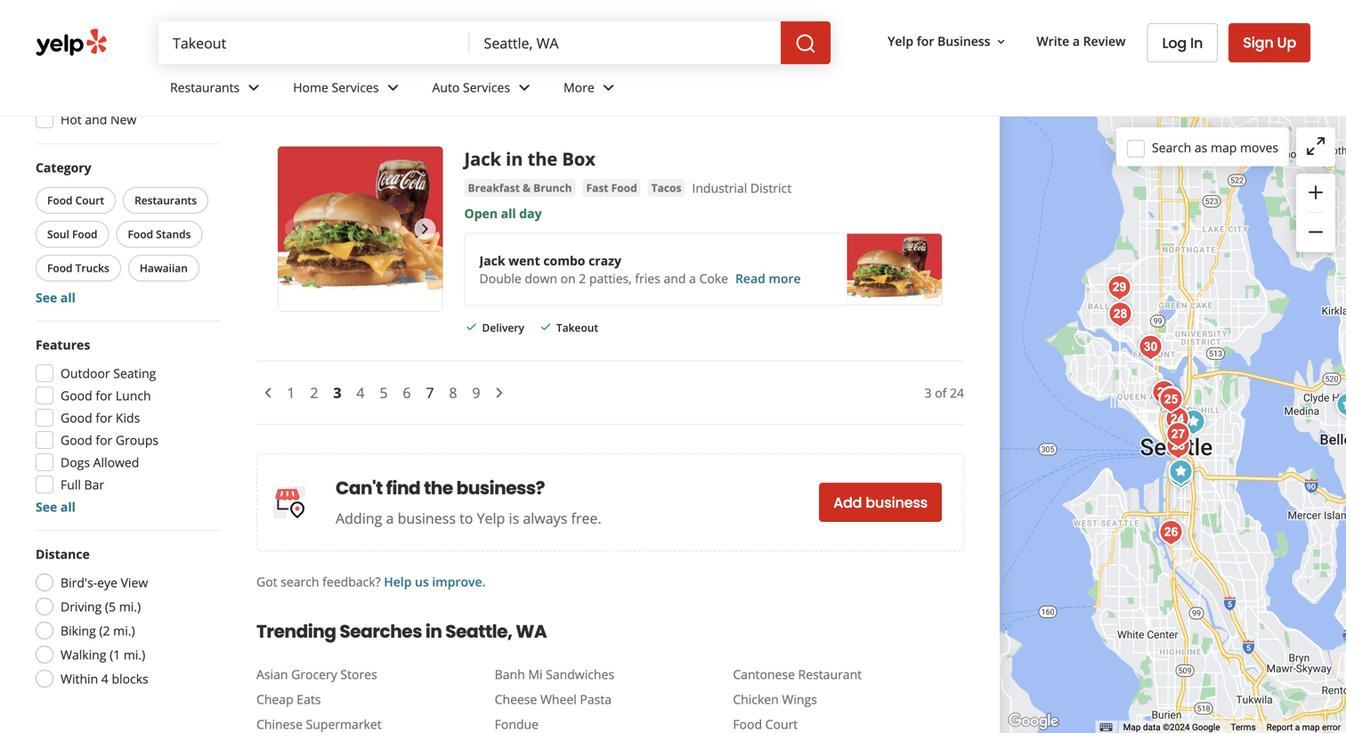 Task type: vqa. For each thing, say whether or not it's contained in the screenshot.
Coke
yes



Task type: locate. For each thing, give the bounding box(es) containing it.
dogs
[[61, 454, 90, 471]]

food for food trucks button
[[47, 261, 73, 275]]

16 checkmark v2 image for delivery
[[465, 320, 479, 334]]

ba bar green image
[[1154, 382, 1190, 418]]

see all button down food trucks button
[[36, 289, 76, 306]]

write a review link
[[1030, 25, 1133, 57]]

chinese supermarket link
[[257, 715, 488, 733]]

4 down walking (1 mi.)
[[101, 670, 109, 687]]

asian grocery stores
[[257, 666, 377, 683]]

within
[[61, 670, 98, 687]]

went
[[509, 252, 540, 269]]

page: 7 element
[[426, 382, 434, 403]]

1 horizontal spatial 24 chevron down v2 image
[[598, 77, 620, 98]]

0 vertical spatial restaurants
[[170, 79, 240, 96]]

outdoor up good for lunch
[[61, 365, 110, 382]]

"very tasty food, great service and a pretty space. a little pricey. the service was fantastic, the food delicious. highly recommended! like this place!!"
[[484, 0, 919, 24]]

0 vertical spatial food court
[[47, 193, 104, 208]]

court for 'food court' button
[[75, 193, 104, 208]]

the down food,
[[566, 7, 585, 24]]

all inside category "group"
[[60, 289, 76, 306]]

seattle,
[[446, 619, 513, 644]]

all inside the features group
[[60, 498, 76, 515]]

good up good for kids
[[61, 387, 92, 404]]

and right hot
[[85, 111, 107, 128]]

food left trucks
[[47, 261, 73, 275]]

yelp left is
[[477, 508, 505, 528]]

for up good for kids
[[96, 387, 112, 404]]

see all inside the features group
[[36, 498, 76, 515]]

1 horizontal spatial service
[[879, 0, 919, 6]]

1 vertical spatial good
[[61, 409, 92, 426]]

delivery up reservations
[[100, 22, 147, 39]]

result
[[336, 97, 381, 117]]

page: 8 element
[[449, 382, 457, 403]]

the for business?
[[424, 475, 453, 500]]

yelp for business button
[[881, 25, 1016, 57]]

lunch
[[116, 387, 151, 404]]

business down find
[[398, 508, 456, 528]]

mi.) for driving (5 mi.)
[[119, 598, 141, 615]]

all down "full"
[[60, 498, 76, 515]]

2 services from the left
[[463, 79, 510, 96]]

1 none field from the left
[[159, 21, 470, 64]]

adding
[[336, 508, 382, 528]]

1 vertical spatial see all
[[36, 498, 76, 515]]

good for good for lunch
[[61, 387, 92, 404]]

see all inside category "group"
[[36, 289, 76, 306]]

1 vertical spatial court
[[766, 716, 798, 732]]

none field things to do, nail salons, plumbers
[[159, 21, 470, 64]]

page: 3 element
[[326, 379, 349, 406]]

breakfast & brunch button
[[465, 179, 576, 197]]

report a map error link
[[1267, 722, 1341, 733]]

the inside '"very tasty food, great service and a pretty space. a little pricey. the service was fantastic, the food delicious. highly recommended! like this place!!"'
[[566, 7, 585, 24]]

in left seattle, at the bottom of the page
[[426, 619, 442, 644]]

distance
[[36, 546, 90, 562]]

see up distance
[[36, 498, 57, 515]]

help
[[384, 573, 412, 590]]

1 vertical spatial and
[[85, 111, 107, 128]]

outdoor right 16 checkmark v2 image
[[482, 41, 526, 56]]

1 offers from the top
[[61, 22, 97, 39]]

walking
[[61, 646, 106, 663]]

delivery down double
[[482, 320, 525, 335]]

takeout
[[101, 66, 150, 83], [557, 320, 599, 335]]

2 vertical spatial and
[[664, 270, 686, 287]]

jack in the box image
[[1164, 454, 1199, 490]]

zoom in image
[[1306, 182, 1327, 203]]

1 horizontal spatial 24 chevron down v2 image
[[383, 77, 404, 98]]

restaurants for restaurants button
[[135, 193, 197, 208]]

food court
[[47, 193, 104, 208], [733, 716, 798, 732]]

24 chevron down v2 image
[[514, 77, 535, 98], [598, 77, 620, 98]]

map for error
[[1303, 722, 1320, 733]]

1 services from the left
[[332, 79, 379, 96]]

trucks
[[75, 261, 109, 275]]

taco bell image
[[1164, 458, 1199, 493]]

mi.) for biking (2 mi.)
[[113, 622, 135, 639]]

2 vertical spatial all
[[60, 498, 76, 515]]

wheel
[[541, 691, 577, 707]]

dogs allowed
[[61, 454, 139, 471]]

0 horizontal spatial 3
[[334, 383, 342, 402]]

sponsored result
[[257, 97, 381, 117]]

2 24 chevron down v2 image from the left
[[383, 77, 404, 98]]

us
[[415, 573, 429, 590]]

see all
[[36, 289, 76, 306], [36, 498, 76, 515]]

previous image
[[285, 218, 306, 240], [257, 382, 279, 403]]

1 vertical spatial map
[[1303, 722, 1320, 733]]

food inside button
[[47, 261, 73, 275]]

for down good for kids
[[96, 432, 112, 448]]

see down food trucks button
[[36, 289, 57, 306]]

0 vertical spatial delivery
[[100, 22, 147, 39]]

24 chevron down v2 image inside restaurants link
[[243, 77, 265, 98]]

breakfast
[[468, 180, 520, 195]]

1 horizontal spatial court
[[766, 716, 798, 732]]

food court inside food court link
[[733, 716, 798, 732]]

address, neighborhood, city, state or zip text field
[[470, 21, 781, 64]]

of
[[935, 384, 947, 401]]

fondue
[[495, 716, 539, 732]]

for for business
[[917, 33, 935, 50]]

services right auto
[[463, 79, 510, 96]]

1 vertical spatial delivery
[[482, 320, 525, 335]]

1 horizontal spatial 2
[[579, 270, 586, 287]]

2 see all from the top
[[36, 498, 76, 515]]

group
[[1297, 174, 1336, 252]]

0 horizontal spatial previous image
[[257, 382, 279, 403]]

see for features
[[36, 498, 57, 515]]

(5
[[105, 598, 116, 615]]

0 vertical spatial good
[[61, 387, 92, 404]]

the inside can't find the business? adding a business to yelp is always free.
[[424, 475, 453, 500]]

data
[[1144, 722, 1161, 733]]

food court down chicken
[[733, 716, 798, 732]]

page: 9 element
[[472, 382, 481, 403]]

0 vertical spatial offers
[[61, 22, 97, 39]]

business inside can't find the business? adding a business to yelp is always free.
[[398, 508, 456, 528]]

seating
[[529, 41, 566, 56]]

see all button down "full"
[[36, 498, 76, 515]]

0 horizontal spatial 2
[[310, 383, 318, 402]]

can't find the business? adding a business to yelp is always free.
[[336, 475, 602, 528]]

a right write
[[1073, 33, 1080, 50]]

jack
[[465, 146, 501, 171], [480, 252, 506, 269]]

see inside category "group"
[[36, 289, 57, 306]]

2 right the on
[[579, 270, 586, 287]]

this
[[834, 7, 858, 24]]

and right fries
[[664, 270, 686, 287]]

the
[[566, 7, 585, 24], [528, 146, 558, 171], [424, 475, 453, 500]]

a right adding
[[386, 508, 394, 528]]

review
[[1084, 33, 1126, 50]]

kathmandu momocha image
[[1154, 381, 1190, 417]]

1 see from the top
[[36, 289, 57, 306]]

food right "soul"
[[72, 227, 98, 241]]

terms link
[[1231, 722, 1256, 733]]

1 horizontal spatial in
[[506, 146, 523, 171]]

1 horizontal spatial map
[[1303, 722, 1320, 733]]

takeout down the on
[[557, 320, 599, 335]]

0 horizontal spatial 16 checkmark v2 image
[[465, 320, 479, 334]]

business inside add business link
[[866, 492, 928, 512]]

mi.) for walking (1 mi.)
[[124, 646, 145, 663]]

cheese wheel pasta
[[495, 691, 612, 707]]

a up highly
[[685, 0, 692, 6]]

24 chevron down v2 image for restaurants
[[243, 77, 265, 98]]

banh
[[495, 666, 525, 683]]

1 horizontal spatial business
[[866, 492, 928, 512]]

fondue link
[[495, 715, 726, 733]]

24 chevron down v2 image right more
[[598, 77, 620, 98]]

court inside button
[[75, 193, 104, 208]]

chicken wings chinese supermarket
[[257, 691, 818, 732]]

0 vertical spatial and
[[659, 0, 681, 6]]

1 service from the left
[[615, 0, 656, 6]]

24 chevron down v2 image inside home services link
[[383, 77, 404, 98]]

0 vertical spatial mi.)
[[119, 598, 141, 615]]

map right as
[[1211, 139, 1238, 156]]

0 horizontal spatial service
[[615, 0, 656, 6]]

court down wings
[[766, 716, 798, 732]]

0 horizontal spatial takeout
[[101, 66, 150, 83]]

2 offers from the top
[[61, 66, 98, 83]]

jack inside jack went combo crazy double down on 2 patties, fries and a coke read more
[[480, 252, 506, 269]]

0 vertical spatial previous image
[[285, 218, 306, 240]]

24 chevron down v2 image for home services
[[383, 77, 404, 98]]

offers up reservations
[[61, 22, 97, 39]]

stores
[[341, 666, 377, 683]]

all left day
[[501, 205, 516, 222]]

all for features
[[60, 498, 76, 515]]

1 horizontal spatial 4
[[357, 383, 365, 402]]

see all button for category
[[36, 289, 76, 306]]

4 inside 'pagination navigation' navigation
[[357, 383, 365, 402]]

2 none field from the left
[[470, 21, 781, 64]]

0 horizontal spatial food court
[[47, 193, 104, 208]]

1 see all button from the top
[[36, 289, 76, 306]]

0 horizontal spatial map
[[1211, 139, 1238, 156]]

panera bread image
[[1331, 387, 1347, 423]]

1 good from the top
[[61, 387, 92, 404]]

24 chevron down v2 image
[[243, 77, 265, 98], [383, 77, 404, 98]]

0 vertical spatial jack
[[465, 146, 501, 171]]

business right add
[[866, 492, 928, 512]]

0 horizontal spatial outdoor
[[61, 365, 110, 382]]

masakan image
[[1161, 417, 1197, 452]]

food trucks button
[[36, 255, 121, 281]]

1 link
[[280, 379, 303, 406]]

jack up breakfast
[[465, 146, 501, 171]]

24 chevron down v2 image left home
[[243, 77, 265, 98]]

report a map error
[[1267, 722, 1341, 733]]

1 16 checkmark v2 image from the left
[[465, 320, 479, 334]]

24 chevron down v2 image right result
[[383, 77, 404, 98]]

1 vertical spatial offers
[[61, 66, 98, 83]]

none field up home
[[159, 21, 470, 64]]

full
[[61, 476, 81, 493]]

2 good from the top
[[61, 409, 92, 426]]

0 horizontal spatial yelp
[[477, 508, 505, 528]]

1 vertical spatial restaurants
[[135, 193, 197, 208]]

things to do, nail salons, plumbers text field
[[159, 21, 470, 64]]

0 vertical spatial see all button
[[36, 289, 76, 306]]

3 for 3 of 24
[[925, 384, 932, 401]]

tacos button
[[648, 179, 685, 197]]

add business link
[[820, 483, 942, 522]]

4 right page: 3 element
[[357, 383, 365, 402]]

2 right 1 link
[[310, 383, 318, 402]]

3 good from the top
[[61, 432, 92, 448]]

for inside button
[[917, 33, 935, 50]]

for left business
[[917, 33, 935, 50]]

1 vertical spatial outdoor
[[61, 365, 110, 382]]

food down category
[[47, 193, 73, 208]]

1 vertical spatial the
[[528, 146, 558, 171]]

trending  searches in seattle, wa
[[257, 619, 547, 644]]

food down chicken
[[733, 716, 763, 732]]

banh mi sandwiches
[[495, 666, 615, 683]]

4
[[357, 383, 365, 402], [101, 670, 109, 687]]

service up place!!"
[[879, 0, 919, 6]]

0 vertical spatial court
[[75, 193, 104, 208]]

24 chevron down v2 image down outdoor seating
[[514, 77, 535, 98]]

map data ©2024 google
[[1124, 722, 1221, 733]]

2 inside 2 link
[[310, 383, 318, 402]]

24 chevron down v2 image for more
[[598, 77, 620, 98]]

0 horizontal spatial business
[[398, 508, 456, 528]]

good for good for groups
[[61, 432, 92, 448]]

service up delicious.
[[615, 0, 656, 6]]

16 checkmark v2 image
[[465, 320, 479, 334], [539, 320, 553, 334]]

great
[[582, 0, 612, 6]]

24 chevron down v2 image inside 'auto services' link
[[514, 77, 535, 98]]

the right find
[[424, 475, 453, 500]]

1 horizontal spatial outdoor
[[482, 41, 526, 56]]

see inside the features group
[[36, 498, 57, 515]]

offers
[[61, 22, 97, 39], [61, 66, 98, 83]]

None field
[[159, 21, 470, 64], [470, 21, 781, 64]]

add business
[[834, 492, 928, 512]]

1 horizontal spatial the
[[528, 146, 558, 171]]

pagination navigation navigation
[[257, 361, 965, 425]]

and up highly
[[659, 0, 681, 6]]

16 checkmark v2 image for takeout
[[539, 320, 553, 334]]

0 horizontal spatial 24 chevron down v2 image
[[514, 77, 535, 98]]

food court up the soul food
[[47, 193, 104, 208]]

0 vertical spatial 2
[[579, 270, 586, 287]]

takeout down reservations
[[101, 66, 150, 83]]

walking (1 mi.)
[[61, 646, 145, 663]]

business
[[938, 33, 991, 50]]

for for lunch
[[96, 387, 112, 404]]

log in link
[[1148, 23, 1219, 62]]

1 24 chevron down v2 image from the left
[[514, 77, 535, 98]]

2 see all button from the top
[[36, 498, 76, 515]]

0 horizontal spatial in
[[426, 619, 442, 644]]

distance option group
[[30, 545, 221, 693]]

0 vertical spatial see all
[[36, 289, 76, 306]]

good up the "dogs"
[[61, 432, 92, 448]]

outdoor inside the features group
[[61, 365, 110, 382]]

see all down food trucks button
[[36, 289, 76, 306]]

1 vertical spatial see
[[36, 498, 57, 515]]

restaurants inside button
[[135, 193, 197, 208]]

mi.)
[[119, 598, 141, 615], [113, 622, 135, 639], [124, 646, 145, 663]]

all
[[501, 205, 516, 222], [60, 289, 76, 306], [60, 498, 76, 515]]

0 vertical spatial all
[[501, 205, 516, 222]]

see
[[36, 289, 57, 306], [36, 498, 57, 515]]

0 horizontal spatial court
[[75, 193, 104, 208]]

1 horizontal spatial previous image
[[285, 218, 306, 240]]

see for category
[[36, 289, 57, 306]]

was
[[484, 7, 507, 24]]

1 horizontal spatial yelp
[[888, 33, 914, 50]]

for down good for lunch
[[96, 409, 112, 426]]

all down food trucks button
[[60, 289, 76, 306]]

2 horizontal spatial the
[[566, 7, 585, 24]]

1 vertical spatial 2
[[310, 383, 318, 402]]

1 horizontal spatial food court
[[733, 716, 798, 732]]

see all down "full"
[[36, 498, 76, 515]]

0 horizontal spatial delivery
[[100, 22, 147, 39]]

1 24 chevron down v2 image from the left
[[243, 77, 265, 98]]

2 vertical spatial the
[[424, 475, 453, 500]]

shawarma prince image
[[1103, 297, 1139, 332]]

16 checkmark v2 image up 9
[[465, 320, 479, 334]]

good down good for lunch
[[61, 409, 92, 426]]

restaurants for restaurants link
[[170, 79, 240, 96]]

yelp inside button
[[888, 33, 914, 50]]

fantastic,
[[510, 7, 563, 24]]

1 vertical spatial 4
[[101, 670, 109, 687]]

1 vertical spatial all
[[60, 289, 76, 306]]

the up the brunch
[[528, 146, 558, 171]]

see all button inside the features group
[[36, 498, 76, 515]]

mi.) right (5
[[119, 598, 141, 615]]

yelp down place!!"
[[888, 33, 914, 50]]

outdoor for outdoor seating
[[61, 365, 110, 382]]

2 vertical spatial mi.)
[[124, 646, 145, 663]]

1 see all from the top
[[36, 289, 76, 306]]

the for box
[[528, 146, 558, 171]]

0 vertical spatial outdoor
[[482, 41, 526, 56]]

a left coke
[[689, 270, 696, 287]]

0 horizontal spatial the
[[424, 475, 453, 500]]

1 vertical spatial see all button
[[36, 498, 76, 515]]

bird's-
[[61, 574, 97, 591]]

on
[[561, 270, 576, 287]]

mi.) right (2
[[113, 622, 135, 639]]

1 horizontal spatial 16 checkmark v2 image
[[539, 320, 553, 334]]

good for groups
[[61, 432, 159, 448]]

court up the soul food
[[75, 193, 104, 208]]

salu-salo filipino kitchen image
[[1133, 330, 1169, 365]]

1 vertical spatial yelp
[[477, 508, 505, 528]]

2 24 chevron down v2 image from the left
[[598, 77, 620, 98]]

got
[[257, 573, 278, 590]]

1 vertical spatial food court
[[733, 716, 798, 732]]

restaurants inside the business categories 'element'
[[170, 79, 240, 96]]

mi.) right (1
[[124, 646, 145, 663]]

services up result
[[332, 79, 379, 96]]

can't
[[336, 475, 383, 500]]

0 vertical spatial map
[[1211, 139, 1238, 156]]

coke
[[700, 270, 729, 287]]

sign up link
[[1229, 23, 1311, 62]]

jack for jack went combo crazy double down on 2 patties, fries and a coke read more
[[480, 252, 506, 269]]

and inside '"very tasty food, great service and a pretty space. a little pricey. the service was fantastic, the food delicious. highly recommended! like this place!!"'
[[659, 0, 681, 6]]

food court inside 'food court' button
[[47, 193, 104, 208]]

2 see from the top
[[36, 498, 57, 515]]

offers down reservations
[[61, 66, 98, 83]]

is
[[509, 508, 519, 528]]

food for 'food court' button
[[47, 193, 73, 208]]

jack up double
[[480, 252, 506, 269]]

0 vertical spatial takeout
[[101, 66, 150, 83]]

food court link
[[733, 715, 965, 733]]

3 right 2 link
[[334, 383, 342, 402]]

(1
[[110, 646, 120, 663]]

0 vertical spatial yelp
[[888, 33, 914, 50]]

a inside '"very tasty food, great service and a pretty space. a little pricey. the service was fantastic, the food delicious. highly recommended! like this place!!"'
[[685, 0, 692, 6]]

5 link
[[372, 379, 395, 406]]

map left error
[[1303, 722, 1320, 733]]

none field down great
[[470, 21, 781, 64]]

1 horizontal spatial services
[[463, 79, 510, 96]]

see all button for features
[[36, 498, 76, 515]]

0 horizontal spatial services
[[332, 79, 379, 96]]

2 16 checkmark v2 image from the left
[[539, 320, 553, 334]]

food left stands on the top of the page
[[128, 227, 153, 241]]

breakfast & brunch
[[468, 180, 572, 195]]

16 checkmark v2 image down the down in the left top of the page
[[539, 320, 553, 334]]

0 vertical spatial see
[[36, 289, 57, 306]]

None search field
[[159, 21, 831, 64]]

1 vertical spatial jack
[[480, 252, 506, 269]]

1 horizontal spatial takeout
[[557, 320, 599, 335]]

map
[[1211, 139, 1238, 156], [1303, 722, 1320, 733]]

new
[[110, 111, 137, 128]]

3 left of
[[925, 384, 932, 401]]

0 horizontal spatial 4
[[101, 670, 109, 687]]

0 horizontal spatial 24 chevron down v2 image
[[243, 77, 265, 98]]

soul
[[47, 227, 69, 241]]

page: 4 element
[[357, 382, 365, 403]]

0 vertical spatial 4
[[357, 383, 365, 402]]

1 vertical spatial in
[[426, 619, 442, 644]]

1 vertical spatial previous image
[[257, 382, 279, 403]]

jack in the box
[[465, 146, 596, 171]]

24 chevron down v2 image inside more link
[[598, 77, 620, 98]]

(2
[[99, 622, 110, 639]]

a inside 'link'
[[1073, 33, 1080, 50]]

1 vertical spatial mi.)
[[113, 622, 135, 639]]

services for auto services
[[463, 79, 510, 96]]

2 vertical spatial good
[[61, 432, 92, 448]]

1 horizontal spatial 3
[[925, 384, 932, 401]]

food court button
[[36, 187, 116, 214]]

0 vertical spatial the
[[566, 7, 585, 24]]

in up breakfast & brunch
[[506, 146, 523, 171]]



Task type: describe. For each thing, give the bounding box(es) containing it.
ladybug espresso image
[[1154, 515, 1190, 550]]

search
[[1153, 139, 1192, 156]]

yelp inside can't find the business? adding a business to yelp is always free.
[[477, 508, 505, 528]]

improve.
[[432, 573, 486, 590]]

highly
[[676, 7, 712, 24]]

16 checkmark v2 image
[[465, 41, 479, 55]]

home services link
[[279, 64, 418, 116]]

seating
[[113, 365, 156, 382]]

a inside can't find the business? adding a business to yelp is always free.
[[386, 508, 394, 528]]

industrial
[[692, 180, 748, 197]]

map region
[[935, 0, 1347, 733]]

cantonese
[[733, 666, 795, 683]]

reservations
[[61, 44, 135, 61]]

court for food court link
[[766, 716, 798, 732]]

terms
[[1231, 722, 1256, 733]]

jack went combo crazy double down on 2 patties, fries and a coke read more
[[480, 252, 801, 287]]

for for groups
[[96, 432, 112, 448]]

combo
[[544, 252, 586, 269]]

9 link
[[465, 379, 488, 406]]

food court for food court link
[[733, 716, 798, 732]]

next image
[[415, 218, 436, 240]]

got search feedback? help us improve.
[[257, 573, 486, 590]]

add
[[834, 492, 863, 512]]

restaurant
[[799, 666, 862, 683]]

outdoor seating
[[61, 365, 156, 382]]

1 vertical spatial takeout
[[557, 320, 599, 335]]

2 inside jack went combo crazy double down on 2 patties, fries and a coke read more
[[579, 270, 586, 287]]

tanoor image
[[1147, 375, 1182, 411]]

expand map image
[[1306, 135, 1327, 157]]

offers for offers takeout
[[61, 66, 98, 83]]

2 service from the left
[[879, 0, 919, 6]]

cheap eats link
[[257, 690, 488, 708]]

space.
[[733, 0, 770, 6]]

cheese
[[495, 691, 537, 707]]

next image
[[489, 382, 510, 403]]

features group
[[30, 336, 221, 516]]

driving (5 mi.)
[[61, 598, 141, 615]]

for for kids
[[96, 409, 112, 426]]

down
[[525, 270, 558, 287]]

food for food court link
[[733, 716, 763, 732]]

google image
[[1005, 710, 1064, 733]]

food inside "button"
[[72, 227, 98, 241]]

up
[[1278, 33, 1297, 53]]

a right report
[[1296, 722, 1301, 733]]

4 link
[[349, 379, 372, 406]]

7
[[426, 383, 434, 402]]

0 vertical spatial in
[[506, 146, 523, 171]]

mi
[[529, 666, 543, 683]]

sandwiches
[[546, 666, 615, 683]]

restaurants link
[[156, 64, 279, 116]]

3 of 24
[[925, 384, 965, 401]]

24 chevron down v2 image for auto services
[[514, 77, 535, 98]]

dough zone - seattle downtown pine st. image
[[1160, 402, 1196, 437]]

cantonese restaurant link
[[733, 665, 965, 683]]

business categories element
[[156, 64, 1311, 116]]

7 link
[[419, 379, 442, 406]]

free.
[[571, 508, 602, 528]]

1 horizontal spatial delivery
[[482, 320, 525, 335]]

previous image inside slideshow element
[[285, 218, 306, 240]]

fast food
[[587, 180, 637, 195]]

tacos
[[652, 180, 682, 195]]

good for kids
[[61, 409, 140, 426]]

biking (2 mi.)
[[61, 622, 135, 639]]

see all for features
[[36, 498, 76, 515]]

as
[[1195, 139, 1208, 156]]

blocks
[[112, 670, 149, 687]]

log in
[[1163, 33, 1204, 53]]

previous image inside 'pagination navigation' navigation
[[257, 382, 279, 403]]

outdoor for outdoor seating
[[482, 41, 526, 56]]

business?
[[457, 475, 545, 500]]

offers for offers delivery
[[61, 22, 97, 39]]

24
[[950, 384, 965, 401]]

jack for jack in the box
[[465, 146, 501, 171]]

view
[[121, 574, 148, 591]]

pretty
[[695, 0, 730, 6]]

eye
[[97, 574, 118, 591]]

error
[[1323, 722, 1341, 733]]

none field address, neighborhood, city, state or zip
[[470, 21, 781, 64]]

page: 5 element
[[380, 382, 388, 403]]

a inside jack went combo crazy double down on 2 patties, fries and a coke read more
[[689, 270, 696, 287]]

stands
[[156, 227, 191, 241]]

the
[[854, 0, 876, 6]]

soul food button
[[36, 221, 109, 248]]

full bar
[[61, 476, 104, 493]]

recommended!
[[716, 7, 805, 24]]

page: 2 element
[[310, 382, 318, 403]]

day
[[520, 205, 542, 222]]

food trucks
[[47, 261, 109, 275]]

pasta
[[580, 691, 612, 707]]

slideshow element
[[278, 146, 443, 312]]

fat shack image
[[1161, 428, 1197, 464]]

food for food stands button
[[128, 227, 153, 241]]

industrial district
[[692, 180, 792, 197]]

breakfast & brunch link
[[465, 179, 576, 197]]

sign
[[1244, 33, 1274, 53]]

map
[[1124, 722, 1141, 733]]

offers takeout
[[61, 66, 150, 83]]

a
[[773, 0, 781, 6]]

crazy
[[589, 252, 622, 269]]

food right fast at the top left of page
[[612, 180, 637, 195]]

auto services
[[432, 79, 510, 96]]

all for category
[[60, 289, 76, 306]]

open
[[465, 205, 498, 222]]

food
[[588, 7, 615, 24]]

chicken
[[733, 691, 779, 707]]

searches
[[340, 619, 422, 644]]

cheap
[[257, 691, 294, 707]]

feedback?
[[323, 573, 381, 590]]

see all for category
[[36, 289, 76, 306]]

pricey.
[[812, 0, 851, 6]]

search image
[[795, 33, 817, 54]]

16 chevron down v2 image
[[994, 35, 1009, 49]]

banh mi sandwiches link
[[495, 665, 726, 683]]

good for lunch
[[61, 387, 151, 404]]

good for good for kids
[[61, 409, 92, 426]]

map for moves
[[1211, 139, 1238, 156]]

fast food link
[[583, 179, 641, 197]]

keyboard shortcuts image
[[1100, 723, 1113, 731]]

services for home services
[[332, 79, 379, 96]]

write a review
[[1037, 33, 1126, 50]]

1
[[287, 383, 295, 402]]

fast food button
[[583, 179, 641, 197]]

8 link
[[442, 379, 465, 406]]

category group
[[32, 159, 221, 306]]

page: 6 element
[[403, 382, 411, 403]]

within 4 blocks
[[61, 670, 149, 687]]

asian grocery stores link
[[257, 665, 488, 683]]

4 inside distance option group
[[101, 670, 109, 687]]

grocery
[[291, 666, 337, 683]]

hawaiian button
[[128, 255, 199, 281]]

fast
[[587, 180, 609, 195]]

eats
[[297, 691, 321, 707]]

3 for 3
[[334, 383, 342, 402]]

ihop image
[[1176, 404, 1212, 440]]

food court for 'food court' button
[[47, 193, 104, 208]]

google
[[1193, 722, 1221, 733]]

un bien image
[[1102, 270, 1138, 306]]

fries
[[635, 270, 661, 287]]

page: 1 element
[[287, 382, 295, 403]]

zoom out image
[[1306, 221, 1327, 243]]

and inside jack went combo crazy double down on 2 patties, fries and a coke read more
[[664, 270, 686, 287]]



